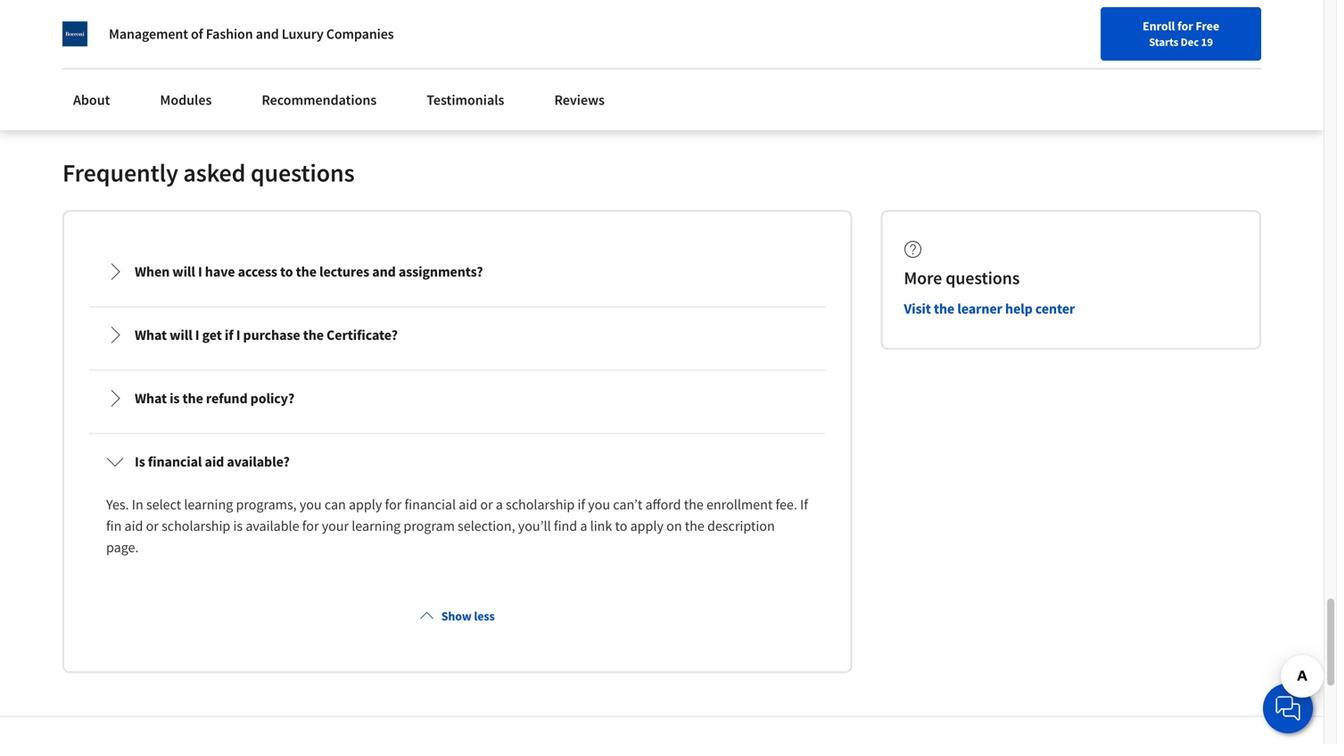 Task type: vqa. For each thing, say whether or not it's contained in the screenshot.
) related to technology
no



Task type: locate. For each thing, give the bounding box(es) containing it.
starts
[[1150, 35, 1179, 49]]

a left 'link'
[[580, 517, 588, 535]]

for
[[1178, 18, 1194, 34], [385, 496, 402, 513], [302, 517, 319, 535]]

0 vertical spatial a
[[496, 496, 503, 513]]

apply down afford
[[631, 517, 664, 535]]

2 what from the top
[[135, 389, 167, 407]]

1 vertical spatial questions
[[946, 267, 1020, 289]]

0 vertical spatial to
[[280, 263, 293, 281]]

1 horizontal spatial a
[[580, 517, 588, 535]]

or
[[480, 496, 493, 513], [146, 517, 159, 535]]

1 vertical spatial is
[[233, 517, 243, 535]]

2 you from the left
[[588, 496, 610, 513]]

i for get
[[195, 326, 199, 344]]

when will i have access to the lectures and assignments? button
[[92, 247, 823, 297]]

is inside "yes. in select learning programs, you can apply for financial aid or a scholarship if you can't afford the enrollment fee. if fin aid or scholarship is available for your learning program selection, you'll find a link to apply on the description page."
[[233, 517, 243, 535]]

i for have
[[198, 263, 202, 281]]

will right when
[[172, 263, 195, 281]]

0 horizontal spatial for
[[302, 517, 319, 535]]

financial
[[148, 453, 202, 471], [405, 496, 456, 513]]

companies
[[326, 25, 394, 43]]

0 horizontal spatial or
[[146, 517, 159, 535]]

2 horizontal spatial for
[[1178, 18, 1194, 34]]

about link
[[62, 80, 121, 120]]

1 vertical spatial will
[[170, 326, 193, 344]]

asked
[[183, 157, 246, 188]]

to right 'link'
[[615, 517, 628, 535]]

0 vertical spatial and
[[256, 25, 279, 43]]

learning
[[184, 496, 233, 513], [352, 517, 401, 535]]

1 horizontal spatial questions
[[946, 267, 1020, 289]]

selection,
[[458, 517, 515, 535]]

what
[[135, 326, 167, 344], [135, 389, 167, 407]]

1 vertical spatial financial
[[405, 496, 456, 513]]

testimonials link
[[416, 80, 515, 120]]

i left have
[[198, 263, 202, 281]]

0 horizontal spatial financial
[[148, 453, 202, 471]]

help
[[1006, 300, 1033, 318]]

on
[[667, 517, 682, 535]]

less
[[474, 608, 495, 624]]

scholarship down select
[[162, 517, 231, 535]]

purchase
[[243, 326, 300, 344]]

questions up learner
[[946, 267, 1020, 289]]

scholarship
[[506, 496, 575, 513], [162, 517, 231, 535]]

1 horizontal spatial learning
[[352, 517, 401, 535]]

to inside "yes. in select learning programs, you can apply for financial aid or a scholarship if you can't afford the enrollment fee. if fin aid or scholarship is available for your learning program selection, you'll find a link to apply on the description page."
[[615, 517, 628, 535]]

1 vertical spatial if
[[578, 496, 586, 513]]

the
[[296, 263, 317, 281], [934, 300, 955, 318], [303, 326, 324, 344], [183, 389, 203, 407], [684, 496, 704, 513], [685, 517, 705, 535]]

testimonials
[[427, 91, 505, 109]]

1 horizontal spatial is
[[233, 517, 243, 535]]

select
[[146, 496, 181, 513]]

0 vertical spatial scholarship
[[506, 496, 575, 513]]

0 vertical spatial for
[[1178, 18, 1194, 34]]

is
[[170, 389, 180, 407], [233, 517, 243, 535]]

1 vertical spatial to
[[615, 517, 628, 535]]

aid left available?
[[205, 453, 224, 471]]

and left luxury at top
[[256, 25, 279, 43]]

questions
[[251, 157, 355, 188], [946, 267, 1020, 289]]

you
[[300, 496, 322, 513], [588, 496, 610, 513]]

1 vertical spatial for
[[385, 496, 402, 513]]

1 what from the top
[[135, 326, 167, 344]]

you up 'link'
[[588, 496, 610, 513]]

0 horizontal spatial to
[[280, 263, 293, 281]]

1 horizontal spatial aid
[[205, 453, 224, 471]]

more
[[904, 267, 943, 289]]

1 horizontal spatial or
[[480, 496, 493, 513]]

0 horizontal spatial and
[[256, 25, 279, 43]]

of
[[191, 25, 203, 43]]

or down select
[[146, 517, 159, 535]]

in
[[132, 496, 143, 513]]

for right can
[[385, 496, 402, 513]]

what left get
[[135, 326, 167, 344]]

for left your
[[302, 517, 319, 535]]

list
[[86, 240, 829, 579]]

1 vertical spatial what
[[135, 389, 167, 407]]

financial right is
[[148, 453, 202, 471]]

0 vertical spatial financial
[[148, 453, 202, 471]]

is
[[135, 453, 145, 471]]

0 vertical spatial if
[[225, 326, 233, 344]]

learner
[[958, 300, 1003, 318]]

will for what
[[170, 326, 193, 344]]

0 horizontal spatial a
[[496, 496, 503, 513]]

1 horizontal spatial if
[[578, 496, 586, 513]]

1 horizontal spatial you
[[588, 496, 610, 513]]

0 vertical spatial is
[[170, 389, 180, 407]]

0 vertical spatial will
[[172, 263, 195, 281]]

or up selection,
[[480, 496, 493, 513]]

a
[[496, 496, 503, 513], [580, 517, 588, 535]]

0 horizontal spatial learning
[[184, 496, 233, 513]]

1 vertical spatial apply
[[631, 517, 664, 535]]

menu item
[[950, 18, 1065, 76]]

is left available on the left bottom of the page
[[233, 517, 243, 535]]

the right on
[[685, 517, 705, 535]]

apply
[[349, 496, 382, 513], [631, 517, 664, 535]]

0 horizontal spatial is
[[170, 389, 180, 407]]

aid right fin on the left bottom
[[125, 517, 143, 535]]

for up dec
[[1178, 18, 1194, 34]]

enroll for free starts dec 19
[[1143, 18, 1220, 49]]

1 vertical spatial and
[[372, 263, 396, 281]]

None search field
[[254, 11, 602, 47]]

will left get
[[170, 326, 193, 344]]

0 vertical spatial what
[[135, 326, 167, 344]]

learning down the "is financial aid available?"
[[184, 496, 233, 513]]

to right access
[[280, 263, 293, 281]]

1 horizontal spatial and
[[372, 263, 396, 281]]

chat with us image
[[1274, 694, 1303, 723]]

0 vertical spatial aid
[[205, 453, 224, 471]]

financial up 'program'
[[405, 496, 456, 513]]

1 vertical spatial scholarship
[[162, 517, 231, 535]]

1 horizontal spatial to
[[615, 517, 628, 535]]

what up is
[[135, 389, 167, 407]]

fee.
[[776, 496, 798, 513]]

you left can
[[300, 496, 322, 513]]

2 vertical spatial aid
[[125, 517, 143, 535]]

2 horizontal spatial aid
[[459, 496, 478, 513]]

0 horizontal spatial if
[[225, 326, 233, 344]]

learning right your
[[352, 517, 401, 535]]

what will i get if i purchase the certificate? button
[[92, 310, 823, 360]]

enrollment
[[707, 496, 773, 513]]

program
[[404, 517, 455, 535]]

aid
[[205, 453, 224, 471], [459, 496, 478, 513], [125, 517, 143, 535]]

apply right can
[[349, 496, 382, 513]]

i left get
[[195, 326, 199, 344]]

0 horizontal spatial you
[[300, 496, 322, 513]]

about
[[73, 91, 110, 109]]

afford
[[646, 496, 681, 513]]

is left refund
[[170, 389, 180, 407]]

1 horizontal spatial financial
[[405, 496, 456, 513]]

will
[[172, 263, 195, 281], [170, 326, 193, 344]]

visit
[[904, 300, 932, 318]]

what inside dropdown button
[[135, 326, 167, 344]]

can't
[[613, 496, 643, 513]]

what for what will i get if i purchase the certificate?
[[135, 326, 167, 344]]

1 vertical spatial or
[[146, 517, 159, 535]]

financial inside "yes. in select learning programs, you can apply for financial aid or a scholarship if you can't afford the enrollment fee. if fin aid or scholarship is available for your learning program selection, you'll find a link to apply on the description page."
[[405, 496, 456, 513]]

to
[[280, 263, 293, 281], [615, 517, 628, 535]]

the left refund
[[183, 389, 203, 407]]

aid up selection,
[[459, 496, 478, 513]]

and right 'lectures'
[[372, 263, 396, 281]]

what inside dropdown button
[[135, 389, 167, 407]]

available
[[246, 517, 299, 535]]

0 vertical spatial questions
[[251, 157, 355, 188]]

and
[[256, 25, 279, 43], [372, 263, 396, 281]]

0 horizontal spatial apply
[[349, 496, 382, 513]]

questions down recommendations
[[251, 157, 355, 188]]

scholarship up you'll
[[506, 496, 575, 513]]

i
[[198, 263, 202, 281], [195, 326, 199, 344], [236, 326, 240, 344]]

1 horizontal spatial scholarship
[[506, 496, 575, 513]]

if
[[225, 326, 233, 344], [578, 496, 586, 513]]

if right get
[[225, 326, 233, 344]]

a up selection,
[[496, 496, 503, 513]]

if left can't
[[578, 496, 586, 513]]

0 horizontal spatial scholarship
[[162, 517, 231, 535]]

for inside enroll for free starts dec 19
[[1178, 18, 1194, 34]]

if inside "yes. in select learning programs, you can apply for financial aid or a scholarship if you can't afford the enrollment fee. if fin aid or scholarship is available for your learning program selection, you'll find a link to apply on the description page."
[[578, 496, 586, 513]]



Task type: describe. For each thing, give the bounding box(es) containing it.
i right get
[[236, 326, 240, 344]]

frequently asked questions
[[62, 157, 355, 188]]

reviews link
[[544, 80, 616, 120]]

1 you from the left
[[300, 496, 322, 513]]

management of fashion and luxury companies
[[109, 25, 394, 43]]

opens in a new tab image
[[262, 498, 276, 513]]

visit the learner help center
[[904, 300, 1076, 318]]

recommendations link
[[251, 80, 388, 120]]

programs,
[[236, 496, 297, 513]]

luxury
[[282, 25, 324, 43]]

the right purchase
[[303, 326, 324, 344]]

0 vertical spatial or
[[480, 496, 493, 513]]

fashion
[[206, 25, 253, 43]]

if
[[801, 496, 809, 513]]

yes.
[[106, 496, 129, 513]]

will for when
[[172, 263, 195, 281]]

is financial aid available?
[[135, 453, 290, 471]]

frequently
[[62, 157, 178, 188]]

what is the refund policy?
[[135, 389, 295, 407]]

more questions
[[904, 267, 1020, 289]]

is inside "what is the refund policy?" dropdown button
[[170, 389, 180, 407]]

dec
[[1181, 35, 1200, 49]]

center
[[1036, 300, 1076, 318]]

the left 'lectures'
[[296, 263, 317, 281]]

the right visit
[[934, 300, 955, 318]]

free
[[1196, 18, 1220, 34]]

your
[[322, 517, 349, 535]]

can
[[325, 496, 346, 513]]

visit the learner help center link
[[904, 300, 1076, 318]]

enroll
[[1143, 18, 1176, 34]]

when will i have access to the lectures and assignments?
[[135, 263, 483, 281]]

the right afford
[[684, 496, 704, 513]]

coursera image
[[21, 15, 135, 43]]

1 vertical spatial aid
[[459, 496, 478, 513]]

access
[[238, 263, 277, 281]]

università bocconi image
[[62, 21, 87, 46]]

aid inside dropdown button
[[205, 453, 224, 471]]

find
[[554, 517, 578, 535]]

is financial aid available? button
[[92, 437, 823, 487]]

available?
[[227, 453, 290, 471]]

0 horizontal spatial aid
[[125, 517, 143, 535]]

show less
[[442, 608, 495, 624]]

assignments?
[[399, 263, 483, 281]]

show notifications image
[[1083, 22, 1105, 44]]

list containing when will i have access to the lectures and assignments?
[[86, 240, 829, 579]]

certificate?
[[327, 326, 398, 344]]

reviews
[[555, 91, 605, 109]]

lectures
[[320, 263, 370, 281]]

fin
[[106, 517, 122, 535]]

link
[[590, 517, 613, 535]]

what is the refund policy? button
[[92, 373, 823, 423]]

1 horizontal spatial apply
[[631, 517, 664, 535]]

19
[[1202, 35, 1214, 49]]

2 vertical spatial for
[[302, 517, 319, 535]]

recommendations
[[262, 91, 377, 109]]

the inside dropdown button
[[183, 389, 203, 407]]

1 vertical spatial learning
[[352, 517, 401, 535]]

refund
[[206, 389, 248, 407]]

when
[[135, 263, 170, 281]]

1 horizontal spatial for
[[385, 496, 402, 513]]

0 vertical spatial apply
[[349, 496, 382, 513]]

modules link
[[149, 80, 223, 120]]

have
[[205, 263, 235, 281]]

policy?
[[250, 389, 295, 407]]

yes. in select learning programs, you can apply for financial aid or a scholarship if you can't afford the enrollment fee. if fin aid or scholarship is available for your learning program selection, you'll find a link to apply on the description page.
[[106, 496, 811, 556]]

1 vertical spatial a
[[580, 517, 588, 535]]

to inside dropdown button
[[280, 263, 293, 281]]

what for what is the refund policy?
[[135, 389, 167, 407]]

modules
[[160, 91, 212, 109]]

you'll
[[518, 517, 551, 535]]

what will i get if i purchase the certificate?
[[135, 326, 398, 344]]

description
[[708, 517, 775, 535]]

show
[[442, 608, 472, 624]]

and inside dropdown button
[[372, 263, 396, 281]]

get
[[202, 326, 222, 344]]

if inside dropdown button
[[225, 326, 233, 344]]

financial inside dropdown button
[[148, 453, 202, 471]]

page.
[[106, 538, 139, 556]]

show less button
[[413, 600, 502, 632]]

0 vertical spatial learning
[[184, 496, 233, 513]]

management
[[109, 25, 188, 43]]

0 horizontal spatial questions
[[251, 157, 355, 188]]



